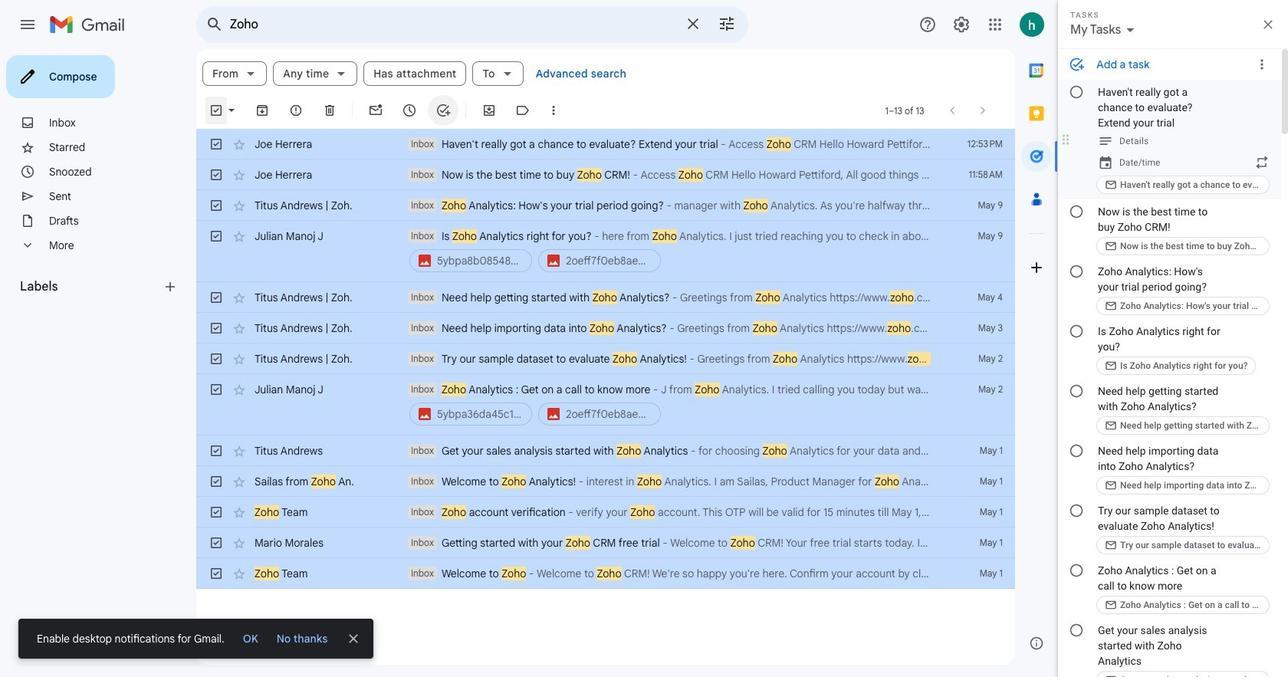 Task type: describe. For each thing, give the bounding box(es) containing it.
report spam image
[[288, 103, 304, 118]]

support image
[[919, 15, 937, 34]]

clear search image
[[678, 8, 708, 39]]

delete image
[[322, 103, 337, 118]]

archive image
[[255, 103, 270, 118]]

13 row from the top
[[196, 558, 1015, 589]]

8 row from the top
[[196, 374, 1015, 436]]

10 row from the top
[[196, 466, 1015, 497]]

1 cell from the top
[[408, 228, 938, 274]]

7 row from the top
[[196, 343, 1015, 374]]

3 row from the top
[[196, 190, 1015, 221]]

12 row from the top
[[196, 528, 1015, 558]]

more email options image
[[546, 103, 561, 118]]

2 row from the top
[[196, 159, 1015, 190]]

search mail image
[[201, 11, 228, 38]]



Task type: locate. For each thing, give the bounding box(es) containing it.
heading
[[20, 279, 163, 294]]

None search field
[[196, 6, 748, 43]]

11 row from the top
[[196, 497, 1015, 528]]

2 cell from the top
[[408, 382, 938, 428]]

main content
[[196, 49, 1015, 665]]

navigation
[[0, 49, 196, 677]]

6 row from the top
[[196, 313, 1015, 343]]

4 row from the top
[[196, 221, 1015, 282]]

tab list
[[1015, 49, 1058, 622]]

None checkbox
[[209, 103, 224, 118], [209, 228, 224, 244], [209, 320, 224, 336], [209, 351, 224, 366], [209, 474, 224, 489], [209, 505, 224, 520], [209, 535, 224, 551], [209, 566, 224, 581], [209, 103, 224, 118], [209, 228, 224, 244], [209, 320, 224, 336], [209, 351, 224, 366], [209, 474, 224, 489], [209, 505, 224, 520], [209, 535, 224, 551], [209, 566, 224, 581]]

1 row from the top
[[196, 129, 1015, 159]]

1 vertical spatial cell
[[408, 382, 938, 428]]

9 row from the top
[[196, 436, 1015, 466]]

row
[[196, 129, 1015, 159], [196, 159, 1015, 190], [196, 190, 1015, 221], [196, 221, 1015, 282], [196, 282, 1015, 313], [196, 313, 1015, 343], [196, 343, 1015, 374], [196, 374, 1015, 436], [196, 436, 1015, 466], [196, 466, 1015, 497], [196, 497, 1015, 528], [196, 528, 1015, 558], [196, 558, 1015, 589]]

advanced search options image
[[712, 8, 742, 39]]

Search mail text field
[[230, 17, 675, 32]]

snooze image
[[402, 103, 417, 118]]

labels image
[[515, 103, 531, 118]]

gmail image
[[49, 9, 133, 40]]

move to inbox image
[[482, 103, 497, 118]]

alert
[[18, 35, 1034, 659]]

settings image
[[952, 15, 971, 34]]

main menu image
[[18, 15, 37, 34]]

0 vertical spatial cell
[[408, 228, 938, 274]]

cell
[[408, 228, 938, 274], [408, 382, 938, 428]]

add to tasks image
[[436, 103, 451, 118]]

None checkbox
[[209, 136, 224, 152], [209, 167, 224, 182], [209, 198, 224, 213], [209, 290, 224, 305], [209, 382, 224, 397], [209, 443, 224, 459], [209, 136, 224, 152], [209, 167, 224, 182], [209, 198, 224, 213], [209, 290, 224, 305], [209, 382, 224, 397], [209, 443, 224, 459]]

5 row from the top
[[196, 282, 1015, 313]]



Task type: vqa. For each thing, say whether or not it's contained in the screenshot.
GMAIL image
yes



